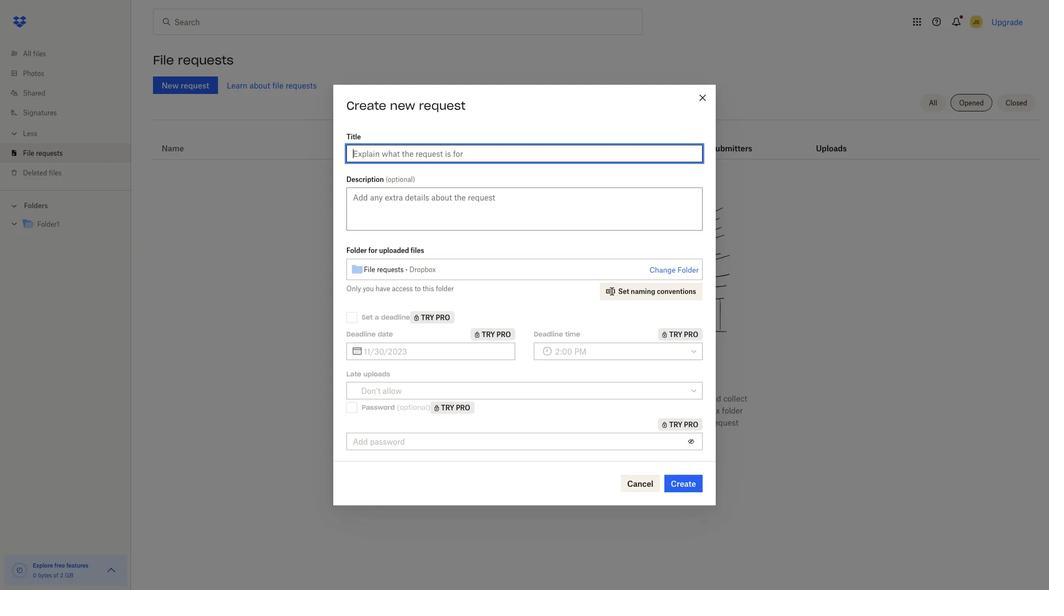 Task type: locate. For each thing, give the bounding box(es) containing it.
1 horizontal spatial folder
[[678, 266, 699, 274]]

learn about file requests link
[[227, 81, 317, 90]]

optional down created
[[388, 175, 413, 183]]

0 vertical spatial from
[[600, 366, 630, 381]]

1 horizontal spatial folder
[[722, 406, 743, 415]]

1 horizontal spatial from
[[600, 366, 630, 381]]

0 horizontal spatial (
[[386, 175, 388, 183]]

files inside request files from anyone, whether they have a dropbox account or not, and collect them in your dropbox. files will be automatically organized into a dropbox folder you choose. your privacy is important, so those who upload to your file request cannot access your dropbox account.
[[478, 394, 493, 403]]

a up deadline date on the left bottom of page
[[375, 313, 379, 322]]

0 vertical spatial to
[[415, 285, 421, 293]]

deleted
[[23, 169, 47, 177]]

your down so
[[582, 430, 598, 439]]

1 horizontal spatial a
[[612, 394, 617, 403]]

1 horizontal spatial access
[[556, 430, 580, 439]]

request down and
[[711, 418, 739, 427]]

try down request
[[441, 404, 454, 412]]

) left them
[[427, 403, 430, 412]]

will
[[552, 406, 565, 415]]

folder
[[346, 247, 367, 255], [678, 266, 699, 274]]

0 vertical spatial file requests
[[153, 52, 234, 68]]

0 vertical spatial access
[[392, 285, 413, 293]]

0 vertical spatial you
[[363, 285, 374, 293]]

1 horizontal spatial (
[[397, 403, 400, 412]]

try up someone?
[[669, 330, 682, 338]]

files up in
[[478, 394, 493, 403]]

optional for description ( optional )
[[388, 175, 413, 183]]

from inside request files from anyone, whether they have a dropbox account or not, and collect them in your dropbox. files will be automatically organized into a dropbox folder you choose. your privacy is important, so those who upload to your file request cannot access your dropbox account.
[[495, 394, 512, 403]]

date
[[378, 330, 393, 338]]

files
[[33, 49, 46, 58], [49, 169, 62, 177], [411, 247, 424, 255], [478, 394, 493, 403]]

anyone,
[[514, 394, 542, 403]]

1 horizontal spatial column header
[[816, 128, 860, 155]]

access down important,
[[556, 430, 580, 439]]

time
[[565, 330, 580, 338]]

optional right password
[[400, 403, 427, 412]]

a
[[375, 313, 379, 322], [612, 394, 617, 403], [683, 406, 687, 415]]

column header
[[710, 128, 754, 155], [816, 128, 860, 155]]

requests up "learn"
[[178, 52, 234, 68]]

0 vertical spatial file
[[272, 81, 284, 90]]

all files link
[[9, 44, 131, 63]]

optional for password ( optional )
[[400, 403, 427, 412]]

0 horizontal spatial file requests
[[23, 149, 63, 157]]

request files from anyone, whether they have a dropbox account or not, and collect them in your dropbox. files will be automatically organized into a dropbox folder you choose. your privacy is important, so those who upload to your file request cannot access your dropbox account.
[[446, 394, 747, 439]]

have inside request files from anyone, whether they have a dropbox account or not, and collect them in your dropbox. files will be automatically organized into a dropbox folder you choose. your privacy is important, so those who upload to your file request cannot access your dropbox account.
[[593, 394, 610, 403]]

0 horizontal spatial all
[[23, 49, 31, 58]]

1 vertical spatial request
[[711, 418, 739, 427]]

) for description ( optional )
[[413, 175, 415, 183]]

or
[[683, 394, 690, 403]]

0 vertical spatial have
[[376, 285, 390, 293]]

all for all
[[929, 99, 937, 107]]

1 column header from the left
[[710, 128, 754, 155]]

Add password password field
[[353, 435, 683, 447]]

all for all files
[[23, 49, 31, 58]]

organized
[[629, 406, 665, 415]]

important,
[[554, 418, 592, 427]]

from
[[600, 366, 630, 381], [495, 394, 512, 403]]

to down into at the bottom
[[671, 418, 678, 427]]

requests up deleted files
[[36, 149, 63, 157]]

you
[[363, 285, 374, 293], [455, 418, 468, 427]]

1 vertical spatial have
[[593, 394, 610, 403]]

requests left •
[[377, 265, 404, 274]]

0 horizontal spatial )
[[413, 175, 415, 183]]

try down into at the bottom
[[669, 420, 682, 429]]

0 horizontal spatial folder
[[436, 285, 454, 293]]

file
[[153, 52, 174, 68], [23, 149, 34, 157], [364, 265, 375, 274]]

you right only
[[363, 285, 374, 293]]

1 horizontal spatial your
[[582, 430, 598, 439]]

1 vertical spatial folder
[[678, 266, 699, 274]]

Add any extra details about the request text field
[[346, 188, 703, 231]]

0 vertical spatial (
[[386, 175, 388, 183]]

change folder button
[[650, 263, 699, 277]]

file right about on the left of page
[[272, 81, 284, 90]]

set inside button
[[618, 288, 629, 296]]

collect
[[723, 394, 747, 403]]

1 vertical spatial a
[[612, 394, 617, 403]]

files for all files
[[33, 49, 46, 58]]

1 horizontal spatial )
[[427, 403, 430, 412]]

( right description
[[386, 175, 388, 183]]

0 vertical spatial )
[[413, 175, 415, 183]]

signatures link
[[9, 103, 131, 122]]

folder right this in the top left of the page
[[436, 285, 454, 293]]

set left naming
[[618, 288, 629, 296]]

dropbox down those at right bottom
[[600, 430, 631, 439]]

0 vertical spatial file
[[153, 52, 174, 68]]

to left this in the top left of the page
[[415, 285, 421, 293]]

0 horizontal spatial you
[[363, 285, 374, 293]]

features
[[66, 562, 88, 569]]

0 vertical spatial set
[[618, 288, 629, 296]]

0 vertical spatial your
[[480, 406, 496, 415]]

list
[[0, 37, 131, 190]]

1 horizontal spatial deadline
[[534, 330, 563, 338]]

pro trial element
[[590, 142, 607, 155], [410, 311, 455, 324], [471, 328, 515, 340], [658, 328, 703, 340], [430, 402, 475, 414], [658, 418, 703, 431]]

2 vertical spatial a
[[683, 406, 687, 415]]

late uploads
[[346, 370, 390, 378]]

dropbox down not,
[[689, 406, 720, 415]]

1 horizontal spatial create
[[671, 479, 696, 488]]

those
[[605, 418, 624, 427]]

folders button
[[0, 197, 131, 213]]

None text field
[[364, 345, 509, 357]]

account
[[652, 394, 681, 403]]

0 vertical spatial request
[[419, 98, 466, 113]]

1 horizontal spatial request
[[711, 418, 739, 427]]

request
[[446, 394, 476, 403]]

2 horizontal spatial file
[[364, 265, 375, 274]]

1 vertical spatial from
[[495, 394, 512, 403]]

1 vertical spatial optional
[[400, 403, 427, 412]]

file requests
[[153, 52, 234, 68], [23, 149, 63, 157]]

files right uploaded
[[411, 247, 424, 255]]

row
[[153, 124, 1040, 160]]

0 horizontal spatial deadline
[[346, 330, 376, 338]]

1 vertical spatial you
[[455, 418, 468, 427]]

something
[[530, 366, 596, 381]]

0 horizontal spatial have
[[376, 285, 390, 293]]

folder1
[[37, 220, 60, 228]]

( right password
[[397, 403, 400, 412]]

1 vertical spatial )
[[427, 403, 430, 412]]

row containing name
[[153, 124, 1040, 160]]

2
[[60, 572, 63, 579]]

1 horizontal spatial all
[[929, 99, 937, 107]]

2 horizontal spatial your
[[680, 418, 696, 427]]

try down this in the top left of the page
[[421, 313, 434, 322]]

choose.
[[470, 418, 497, 427]]

pro
[[436, 313, 450, 322], [497, 330, 511, 338], [684, 330, 698, 338], [456, 404, 470, 412], [684, 420, 698, 429]]

upgrade link
[[992, 17, 1023, 27]]

create for create
[[671, 479, 696, 488]]

files
[[533, 406, 550, 415]]

create right cancel
[[671, 479, 696, 488]]

files right deleted
[[49, 169, 62, 177]]

set
[[618, 288, 629, 296], [362, 313, 373, 322]]

create new request
[[346, 98, 466, 113]]

dropbox right •
[[409, 265, 436, 274]]

a right into at the bottom
[[683, 406, 687, 415]]

access inside request files from anyone, whether they have a dropbox account or not, and collect them in your dropbox. files will be automatically organized into a dropbox folder you choose. your privacy is important, so those who upload to your file request cannot access your dropbox account.
[[556, 430, 580, 439]]

folder for uploaded files
[[346, 247, 424, 255]]

a up automatically
[[612, 394, 617, 403]]

request
[[419, 98, 466, 113], [711, 418, 739, 427]]

your up choose.
[[480, 406, 496, 415]]

folder
[[436, 285, 454, 293], [722, 406, 743, 415]]

0 vertical spatial create
[[346, 98, 386, 113]]

your
[[480, 406, 496, 415], [680, 418, 696, 427], [582, 430, 598, 439]]

access down the file requests • dropbox
[[392, 285, 413, 293]]

file requests • dropbox
[[364, 265, 436, 274]]

have
[[376, 285, 390, 293], [593, 394, 610, 403]]

1 horizontal spatial set
[[618, 288, 629, 296]]

1 horizontal spatial to
[[671, 418, 678, 427]]

all left "opened" button
[[929, 99, 937, 107]]

deadline left date
[[346, 330, 376, 338]]

1 vertical spatial file requests
[[23, 149, 63, 157]]

0 vertical spatial folder
[[436, 285, 454, 293]]

1 vertical spatial file
[[698, 418, 709, 427]]

all up 'photos'
[[23, 49, 31, 58]]

0 vertical spatial optional
[[388, 175, 413, 183]]

deadline
[[346, 330, 376, 338], [534, 330, 563, 338]]

Title text field
[[353, 148, 696, 160]]

0
[[33, 572, 36, 579]]

cancel
[[627, 479, 653, 488]]

optional
[[388, 175, 413, 183], [400, 403, 427, 412]]

pro trial element inside row
[[590, 142, 607, 155]]

a inside dialog
[[375, 313, 379, 322]]

1 vertical spatial to
[[671, 418, 678, 427]]

file requests up deleted files
[[23, 149, 63, 157]]

0 horizontal spatial to
[[415, 285, 421, 293]]

have inside create new request dialog
[[376, 285, 390, 293]]

dropbox image
[[9, 11, 31, 33]]

uploaded
[[379, 247, 409, 255]]

create inside button
[[671, 479, 696, 488]]

try pro up someone?
[[669, 330, 698, 338]]

0 horizontal spatial from
[[495, 394, 512, 403]]

1 vertical spatial folder
[[722, 406, 743, 415]]

and
[[708, 394, 721, 403]]

1 vertical spatial set
[[362, 313, 373, 322]]

from up 'dropbox.'
[[495, 394, 512, 403]]

list containing all files
[[0, 37, 131, 190]]

0 horizontal spatial your
[[480, 406, 496, 415]]

your down into at the bottom
[[680, 418, 696, 427]]

0 vertical spatial a
[[375, 313, 379, 322]]

0 horizontal spatial file
[[272, 81, 284, 90]]

1 horizontal spatial have
[[593, 394, 610, 403]]

1 deadline from the left
[[346, 330, 376, 338]]

create up title
[[346, 98, 386, 113]]

set up deadline date on the left bottom of page
[[362, 313, 373, 322]]

pro down 'conventions'
[[684, 330, 698, 338]]

0 horizontal spatial folder
[[346, 247, 367, 255]]

naming
[[631, 288, 655, 296]]

2 vertical spatial file
[[364, 265, 375, 274]]

to inside create new request dialog
[[415, 285, 421, 293]]

2 deadline from the left
[[534, 330, 563, 338]]

access
[[392, 285, 413, 293], [556, 430, 580, 439]]

folder inside button
[[678, 266, 699, 274]]

0 horizontal spatial a
[[375, 313, 379, 322]]

file inside file requests "link"
[[23, 149, 34, 157]]

pro up need
[[497, 330, 511, 338]]

1 vertical spatial file
[[23, 149, 34, 157]]

) down 'created' button
[[413, 175, 415, 183]]

dropbox inside create new request dialog
[[409, 265, 436, 274]]

you down them
[[455, 418, 468, 427]]

deadline for deadline date
[[346, 330, 376, 338]]

only you have access to this folder
[[346, 285, 454, 293]]

1 horizontal spatial you
[[455, 418, 468, 427]]

create for create new request
[[346, 98, 386, 113]]

0 horizontal spatial create
[[346, 98, 386, 113]]

0 horizontal spatial set
[[362, 313, 373, 322]]

1 vertical spatial all
[[929, 99, 937, 107]]

file requests up "learn"
[[153, 52, 234, 68]]

1 horizontal spatial file
[[153, 52, 174, 68]]

request right new
[[419, 98, 466, 113]]

deadline for deadline time
[[534, 330, 563, 338]]

1 vertical spatial (
[[397, 403, 400, 412]]

your
[[499, 418, 516, 427]]

you inside create new request dialog
[[363, 285, 374, 293]]

file down not,
[[698, 418, 709, 427]]

have up automatically
[[593, 394, 610, 403]]

requests
[[178, 52, 234, 68], [286, 81, 317, 90], [36, 149, 63, 157], [377, 265, 404, 274]]

from up automatically
[[600, 366, 630, 381]]

pro down request
[[456, 404, 470, 412]]

have down the file requests • dropbox
[[376, 285, 390, 293]]

create
[[346, 98, 386, 113], [671, 479, 696, 488]]

is
[[546, 418, 552, 427]]

file requests link
[[9, 143, 131, 163]]

) for password ( optional )
[[427, 403, 430, 412]]

deadline left time
[[534, 330, 563, 338]]

folder up 'conventions'
[[678, 266, 699, 274]]

request inside request files from anyone, whether they have a dropbox account or not, and collect them in your dropbox. files will be automatically organized into a dropbox folder you choose. your privacy is important, so those who upload to your file request cannot access your dropbox account.
[[711, 418, 739, 427]]

0 vertical spatial folder
[[346, 247, 367, 255]]

requests right about on the left of page
[[286, 81, 317, 90]]

folder down collect
[[722, 406, 743, 415]]

folder left for
[[346, 247, 367, 255]]

1 horizontal spatial file
[[698, 418, 709, 427]]

0 vertical spatial all
[[23, 49, 31, 58]]

0 horizontal spatial column header
[[710, 128, 754, 155]]

files up 'photos'
[[33, 49, 46, 58]]

0 horizontal spatial access
[[392, 285, 413, 293]]

1 horizontal spatial file requests
[[153, 52, 234, 68]]

0 horizontal spatial request
[[419, 98, 466, 113]]

requests inside "link"
[[36, 149, 63, 157]]

uploads
[[363, 370, 390, 378]]

all inside button
[[929, 99, 937, 107]]

set for set a deadline
[[362, 313, 373, 322]]

1 vertical spatial create
[[671, 479, 696, 488]]

)
[[413, 175, 415, 183], [427, 403, 430, 412]]

1 vertical spatial access
[[556, 430, 580, 439]]

0 horizontal spatial file
[[23, 149, 34, 157]]



Task type: describe. For each thing, give the bounding box(es) containing it.
about
[[250, 81, 270, 90]]

requests inside create new request dialog
[[377, 265, 404, 274]]

description
[[346, 175, 384, 183]]

set naming conventions button
[[600, 283, 703, 300]]

need something from someone?
[[493, 366, 701, 381]]

create button
[[664, 475, 703, 492]]

shared link
[[9, 83, 131, 103]]

photos
[[23, 69, 44, 77]]

set a deadline
[[362, 313, 410, 322]]

change
[[650, 266, 676, 274]]

name
[[162, 143, 184, 153]]

deadline time
[[534, 330, 580, 338]]

late
[[346, 370, 361, 378]]

set for set naming conventions
[[618, 288, 629, 296]]

of
[[53, 572, 59, 579]]

password ( optional )
[[362, 403, 430, 412]]

2 vertical spatial your
[[582, 430, 598, 439]]

password
[[362, 403, 395, 412]]

signatures
[[23, 108, 57, 117]]

title
[[346, 133, 361, 141]]

less image
[[9, 128, 20, 139]]

free
[[54, 562, 65, 569]]

access inside create new request dialog
[[392, 285, 413, 293]]

folder inside create new request dialog
[[436, 285, 454, 293]]

pro down or
[[684, 420, 698, 429]]

deleted files
[[23, 169, 62, 177]]

photos link
[[9, 63, 131, 83]]

cannot
[[529, 430, 554, 439]]

folders
[[24, 202, 48, 210]]

all files
[[23, 49, 46, 58]]

( for password
[[397, 403, 400, 412]]

2 horizontal spatial a
[[683, 406, 687, 415]]

file requests inside file requests "link"
[[23, 149, 63, 157]]

file inside request files from anyone, whether they have a dropbox account or not, and collect them in your dropbox. files will be automatically organized into a dropbox folder you choose. your privacy is important, so those who upload to your file request cannot access your dropbox account.
[[698, 418, 709, 427]]

new
[[390, 98, 415, 113]]

them
[[450, 406, 469, 415]]

closed button
[[997, 94, 1036, 111]]

cancel button
[[621, 475, 660, 492]]

who
[[626, 418, 642, 427]]

change folder
[[650, 266, 699, 274]]

upgrade
[[992, 17, 1023, 27]]

to inside request files from anyone, whether they have a dropbox account or not, and collect them in your dropbox. files will be automatically organized into a dropbox folder you choose. your privacy is important, so those who upload to your file request cannot access your dropbox account.
[[671, 418, 678, 427]]

only
[[346, 285, 361, 293]]

in
[[471, 406, 478, 415]]

all button
[[920, 94, 946, 111]]

automatically
[[578, 406, 627, 415]]

account.
[[633, 430, 664, 439]]

into
[[667, 406, 681, 415]]

this
[[423, 285, 434, 293]]

files for deleted files
[[49, 169, 62, 177]]

•
[[405, 265, 408, 274]]

explore
[[33, 562, 53, 569]]

none text field inside create new request dialog
[[364, 345, 509, 357]]

need
[[493, 366, 526, 381]]

try pro up need
[[482, 330, 511, 338]]

shared
[[23, 89, 45, 97]]

try pro down into at the bottom
[[669, 420, 698, 429]]

closed
[[1006, 99, 1027, 107]]

be
[[567, 406, 576, 415]]

folder inside request files from anyone, whether they have a dropbox account or not, and collect them in your dropbox. files will be automatically organized into a dropbox folder you choose. your privacy is important, so those who upload to your file request cannot access your dropbox account.
[[722, 406, 743, 415]]

conventions
[[657, 288, 696, 296]]

explore free features 0 bytes of 2 gb
[[33, 562, 88, 579]]

privacy
[[518, 418, 544, 427]]

description ( optional )
[[346, 175, 415, 183]]

2 column header from the left
[[816, 128, 860, 155]]

file inside create new request dialog
[[364, 265, 375, 274]]

for
[[368, 247, 377, 255]]

try pro down this in the top left of the page
[[421, 313, 450, 322]]

they
[[576, 394, 591, 403]]

files for request files from anyone, whether they have a dropbox account or not, and collect them in your dropbox. files will be automatically organized into a dropbox folder you choose. your privacy is important, so those who upload to your file request cannot access your dropbox account.
[[478, 394, 493, 403]]

file requests list item
[[0, 143, 131, 163]]

created button
[[392, 142, 422, 155]]

from for someone?
[[600, 366, 630, 381]]

upload
[[644, 418, 669, 427]]

( for description
[[386, 175, 388, 183]]

try up need
[[482, 330, 495, 338]]

deleted files link
[[9, 163, 131, 183]]

dropbox up organized
[[619, 394, 650, 403]]

request inside dialog
[[419, 98, 466, 113]]

deadline
[[381, 313, 410, 322]]

1 vertical spatial your
[[680, 418, 696, 427]]

folder1 link
[[22, 217, 122, 232]]

deadline date
[[346, 330, 393, 338]]

bytes
[[38, 572, 52, 579]]

less
[[23, 129, 37, 137]]

so
[[594, 418, 602, 427]]

gb
[[65, 572, 73, 579]]

someone?
[[633, 366, 701, 381]]

pro right deadline
[[436, 313, 450, 322]]

you inside request files from anyone, whether they have a dropbox account or not, and collect them in your dropbox. files will be automatically organized into a dropbox folder you choose. your privacy is important, so those who upload to your file request cannot access your dropbox account.
[[455, 418, 468, 427]]

not,
[[692, 394, 706, 403]]

files inside create new request dialog
[[411, 247, 424, 255]]

learn about file requests
[[227, 81, 317, 90]]

opened
[[959, 99, 984, 107]]

create new request dialog
[[333, 85, 716, 505]]

created
[[392, 143, 422, 153]]

from for anyone,
[[495, 394, 512, 403]]

quota usage element
[[11, 562, 28, 579]]

dropbox.
[[498, 406, 531, 415]]

try pro down request
[[441, 404, 470, 412]]

opened button
[[951, 94, 993, 111]]



Task type: vqa. For each thing, say whether or not it's contained in the screenshot.
top you
yes



